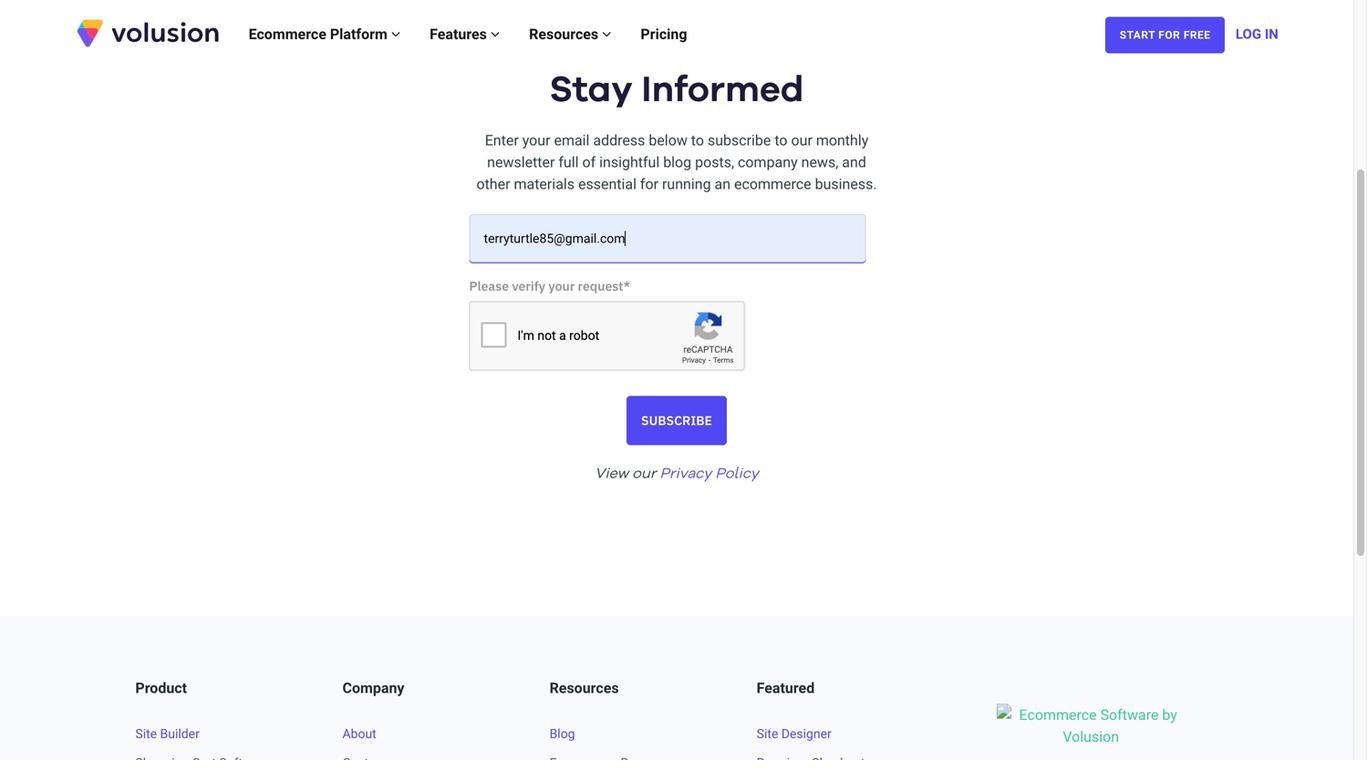 Task type: locate. For each thing, give the bounding box(es) containing it.
about link
[[343, 727, 377, 742]]

site for product
[[135, 727, 157, 742]]

stay informed
[[550, 72, 804, 109]]

1 horizontal spatial our
[[792, 132, 813, 149]]

0 vertical spatial our
[[792, 132, 813, 149]]

monthly
[[816, 132, 869, 149]]

ecommerce platform
[[249, 26, 391, 43]]

angle down image left pricing
[[602, 27, 612, 42]]

1 horizontal spatial angle down image
[[602, 27, 612, 42]]

our
[[792, 132, 813, 149], [632, 468, 656, 482]]

site builder
[[135, 727, 200, 742]]

informed
[[642, 72, 804, 109]]

site
[[135, 727, 157, 742], [757, 727, 779, 742]]

verify
[[512, 278, 546, 295]]

2 site from the left
[[757, 727, 779, 742]]

product
[[135, 680, 187, 698]]

to up company
[[775, 132, 788, 149]]

angle down image right platform
[[391, 27, 401, 42]]

your inside enter your email address below to subscribe to our monthly newsletter full of insightful blog posts, company news, and other materials essential for running an ecommerce business.
[[523, 132, 551, 149]]

our right view
[[632, 468, 656, 482]]

your right the verify
[[549, 278, 575, 295]]

1 vertical spatial your
[[549, 278, 575, 295]]

site designer link
[[757, 727, 832, 742]]

posts,
[[695, 154, 735, 171]]

your
[[523, 132, 551, 149], [549, 278, 575, 295]]

business.
[[815, 176, 877, 193]]

0 horizontal spatial our
[[632, 468, 656, 482]]

request*
[[578, 278, 631, 295]]

log in link
[[1236, 7, 1279, 62]]

for
[[640, 176, 659, 193]]

policy
[[716, 468, 759, 482]]

and
[[842, 154, 867, 171]]

your up newsletter at the top left
[[523, 132, 551, 149]]

pricing link
[[626, 7, 702, 62]]

angle down image
[[491, 27, 500, 42]]

ecommerce
[[249, 26, 327, 43]]

ecommerce platform link
[[234, 7, 415, 62]]

0 horizontal spatial site
[[135, 727, 157, 742]]

enter
[[485, 132, 519, 149]]

of
[[583, 154, 596, 171]]

privacy policy link
[[660, 453, 759, 482]]

start for free link
[[1106, 17, 1226, 53]]

site left builder
[[135, 727, 157, 742]]

0 vertical spatial your
[[523, 132, 551, 149]]

start for free
[[1120, 29, 1211, 42]]

1 horizontal spatial site
[[757, 727, 779, 742]]

1 site from the left
[[135, 727, 157, 742]]

please verify your request*
[[469, 278, 631, 295]]

full
[[559, 154, 579, 171]]

view
[[595, 468, 629, 482]]

angle down image inside ecommerce platform link
[[391, 27, 401, 42]]

None text field
[[469, 215, 866, 263]]

2 to from the left
[[775, 132, 788, 149]]

ecommerce software by volusion image
[[997, 705, 1185, 761]]

to up posts,
[[691, 132, 704, 149]]

resources
[[529, 26, 602, 43], [550, 680, 619, 698]]

designer
[[782, 727, 832, 742]]

builder
[[160, 727, 200, 742]]

1 horizontal spatial to
[[775, 132, 788, 149]]

subscribe
[[708, 132, 771, 149]]

about
[[343, 727, 377, 742]]

start
[[1120, 29, 1156, 42]]

subscribe button
[[627, 397, 727, 446]]

company
[[343, 680, 405, 698]]

to
[[691, 132, 704, 149], [775, 132, 788, 149]]

angle down image
[[391, 27, 401, 42], [602, 27, 612, 42]]

featured
[[757, 680, 815, 698]]

site designer
[[757, 727, 832, 742]]

blog link
[[550, 727, 575, 742]]

company
[[738, 154, 798, 171]]

1 angle down image from the left
[[391, 27, 401, 42]]

our up news,
[[792, 132, 813, 149]]

resources up 'blog' link
[[550, 680, 619, 698]]

features link
[[415, 7, 515, 62]]

an
[[715, 176, 731, 193]]

2 angle down image from the left
[[602, 27, 612, 42]]

0 horizontal spatial to
[[691, 132, 704, 149]]

angle down image inside resources link
[[602, 27, 612, 42]]

site left designer
[[757, 727, 779, 742]]

log
[[1236, 26, 1262, 42]]

please
[[469, 278, 509, 295]]

0 horizontal spatial angle down image
[[391, 27, 401, 42]]

resources up stay
[[529, 26, 602, 43]]



Task type: vqa. For each thing, say whether or not it's contained in the screenshot.
shipping to the right
no



Task type: describe. For each thing, give the bounding box(es) containing it.
in
[[1265, 26, 1279, 42]]

newsletter
[[487, 154, 555, 171]]

site for featured
[[757, 727, 779, 742]]

1 vertical spatial our
[[632, 468, 656, 482]]

angle down image for resources
[[602, 27, 612, 42]]

resources link
[[515, 7, 626, 62]]

essential
[[578, 176, 637, 193]]

blog
[[664, 154, 692, 171]]

other
[[477, 176, 511, 193]]

below
[[649, 132, 688, 149]]

0 vertical spatial resources
[[529, 26, 602, 43]]

pricing
[[641, 26, 688, 43]]

materials
[[514, 176, 575, 193]]

platform
[[330, 26, 388, 43]]

site builder link
[[135, 727, 200, 742]]

volusion logo image
[[75, 18, 221, 48]]

view our privacy policy
[[595, 468, 759, 482]]

free
[[1184, 29, 1211, 42]]

1 vertical spatial resources
[[550, 680, 619, 698]]

privacy
[[660, 468, 712, 482]]

stay
[[550, 72, 633, 109]]

features
[[430, 26, 491, 43]]

enter your email address below to subscribe to our monthly newsletter full of insightful blog posts, company news, and other materials essential for running an ecommerce business.
[[477, 132, 877, 193]]

1 to from the left
[[691, 132, 704, 149]]

address
[[593, 132, 645, 149]]

running
[[662, 176, 711, 193]]

insightful
[[600, 154, 660, 171]]

our inside enter your email address below to subscribe to our monthly newsletter full of insightful blog posts, company news, and other materials essential for running an ecommerce business.
[[792, 132, 813, 149]]

news,
[[802, 154, 839, 171]]

email
[[554, 132, 590, 149]]

ecommerce
[[735, 176, 812, 193]]

angle down image for ecommerce platform
[[391, 27, 401, 42]]

for
[[1159, 29, 1181, 42]]

blog
[[550, 727, 575, 742]]

log in
[[1236, 26, 1279, 42]]

subscribe
[[641, 413, 713, 429]]



